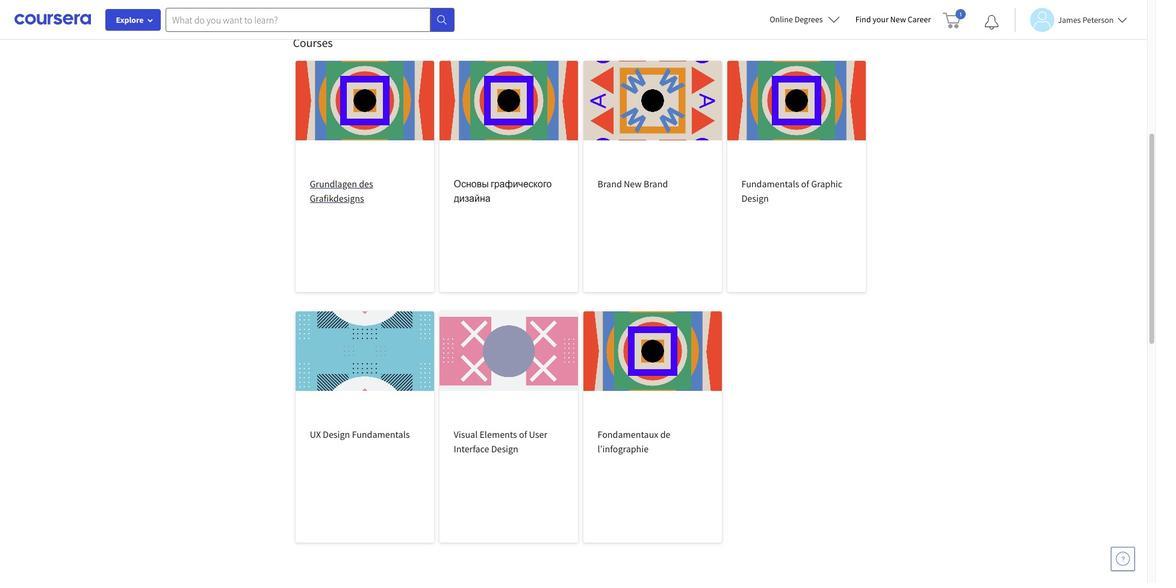 Task type: locate. For each thing, give the bounding box(es) containing it.
of
[[802, 178, 810, 190], [519, 428, 527, 440]]

основы
[[454, 178, 489, 190]]

0 vertical spatial design
[[742, 192, 769, 204]]

основы графического дизайна link
[[439, 61, 578, 292]]

career
[[908, 14, 931, 25]]

explore
[[116, 14, 144, 25]]

show notifications image
[[985, 15, 999, 30]]

brand
[[598, 178, 622, 190], [644, 178, 668, 190]]

james peterson button
[[1015, 8, 1128, 32]]

degrees
[[795, 14, 823, 25]]

1 horizontal spatial design
[[491, 443, 519, 455]]

james peterson
[[1058, 14, 1114, 25]]

visual elements of user interface design
[[454, 428, 548, 455]]

0 horizontal spatial design
[[323, 428, 350, 440]]

graphic
[[812, 178, 843, 190]]

online degrees button
[[760, 6, 850, 33]]

grundlagen
[[310, 178, 357, 190]]

fondamentaux de l'infographie link
[[583, 311, 722, 543]]

brand new brand link
[[583, 61, 722, 292]]

1 horizontal spatial new
[[891, 14, 906, 25]]

2 brand from the left
[[644, 178, 668, 190]]

0 horizontal spatial fundamentals
[[352, 428, 410, 440]]

fundamentals
[[742, 178, 800, 190], [352, 428, 410, 440]]

1 horizontal spatial of
[[802, 178, 810, 190]]

james
[[1058, 14, 1081, 25]]

grundlagen des grafikdesigns link
[[295, 61, 434, 292]]

2 vertical spatial design
[[491, 443, 519, 455]]

shopping cart: 1 item image
[[943, 9, 966, 28]]

0 vertical spatial of
[[802, 178, 810, 190]]

of left graphic
[[802, 178, 810, 190]]

online degrees
[[770, 14, 823, 25]]

of left user
[[519, 428, 527, 440]]

new
[[891, 14, 906, 25], [624, 178, 642, 190]]

design
[[742, 192, 769, 204], [323, 428, 350, 440], [491, 443, 519, 455]]

1 horizontal spatial brand
[[644, 178, 668, 190]]

0 horizontal spatial new
[[624, 178, 642, 190]]

courses
[[293, 35, 333, 50]]

0 horizontal spatial of
[[519, 428, 527, 440]]

find your new career
[[856, 14, 931, 25]]

design inside visual elements of user interface design
[[491, 443, 519, 455]]

2 horizontal spatial design
[[742, 192, 769, 204]]

fundamentals of graphic design
[[742, 178, 843, 204]]

1 vertical spatial of
[[519, 428, 527, 440]]

1 horizontal spatial fundamentals
[[742, 178, 800, 190]]

0 horizontal spatial brand
[[598, 178, 622, 190]]

ux design fundamentals link
[[295, 311, 434, 543]]

find
[[856, 14, 871, 25]]

None search field
[[166, 8, 455, 32]]

0 vertical spatial fundamentals
[[742, 178, 800, 190]]

grafikdesigns
[[310, 192, 364, 204]]

des
[[359, 178, 373, 190]]



Task type: vqa. For each thing, say whether or not it's contained in the screenshot.
middle design
yes



Task type: describe. For each thing, give the bounding box(es) containing it.
основы графического дизайна
[[454, 178, 552, 204]]

online
[[770, 14, 793, 25]]

What do you want to learn? text field
[[166, 8, 431, 32]]

of inside fundamentals of graphic design
[[802, 178, 810, 190]]

ux design fundamentals
[[310, 428, 410, 440]]

1 vertical spatial fundamentals
[[352, 428, 410, 440]]

help center image
[[1116, 552, 1131, 566]]

de
[[661, 428, 671, 440]]

design inside fundamentals of graphic design
[[742, 192, 769, 204]]

coursera image
[[14, 10, 91, 29]]

l'infographie
[[598, 443, 649, 455]]

fundamentals of graphic design link
[[727, 61, 866, 292]]

elements
[[480, 428, 517, 440]]

fondamentaux de l'infographie
[[598, 428, 671, 455]]

brand new brand
[[598, 178, 668, 190]]

visual elements of user interface design link
[[439, 311, 578, 543]]

fondamentaux
[[598, 428, 659, 440]]

interface
[[454, 443, 489, 455]]

visual
[[454, 428, 478, 440]]

1 vertical spatial new
[[624, 178, 642, 190]]

1 brand from the left
[[598, 178, 622, 190]]

графического
[[491, 178, 552, 190]]

explore button
[[105, 9, 161, 31]]

find your new career link
[[850, 12, 937, 27]]

grundlagen des grafikdesigns
[[310, 178, 373, 204]]

peterson
[[1083, 14, 1114, 25]]

дизайна
[[454, 192, 491, 204]]

fundamentals inside fundamentals of graphic design
[[742, 178, 800, 190]]

1 vertical spatial design
[[323, 428, 350, 440]]

0 vertical spatial new
[[891, 14, 906, 25]]

your
[[873, 14, 889, 25]]

ux
[[310, 428, 321, 440]]

user
[[529, 428, 548, 440]]

of inside visual elements of user interface design
[[519, 428, 527, 440]]



